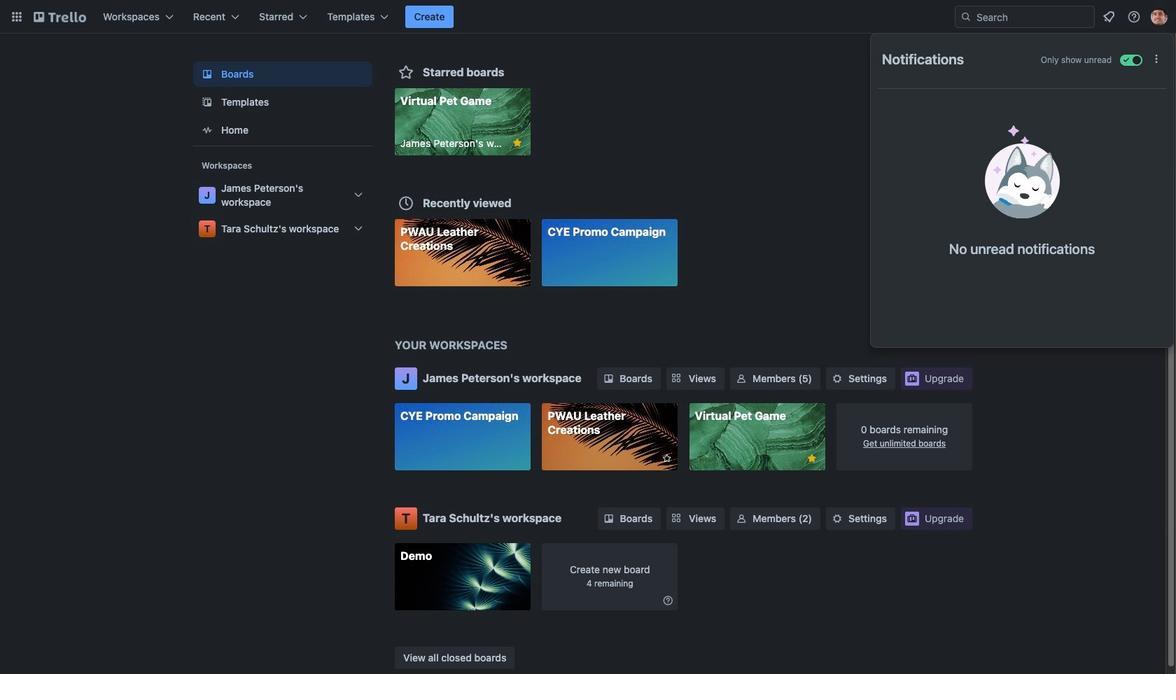 Task type: describe. For each thing, give the bounding box(es) containing it.
sm image
[[602, 372, 616, 386]]

click to unstar this board. it will be removed from your starred list. image
[[511, 137, 524, 149]]

click to unstar this board. it will be removed from your starred list. image
[[806, 453, 819, 465]]

template board image
[[199, 94, 216, 111]]

back to home image
[[34, 6, 86, 28]]

open information menu image
[[1128, 10, 1142, 24]]



Task type: locate. For each thing, give the bounding box(es) containing it.
0 notifications image
[[1101, 8, 1118, 25]]

search image
[[961, 11, 972, 22]]

board image
[[199, 66, 216, 83]]

Search field
[[955, 6, 1096, 28]]

home image
[[199, 122, 216, 139]]

sm image
[[735, 372, 749, 386], [831, 372, 845, 386], [602, 512, 616, 526], [735, 512, 749, 526], [831, 512, 845, 526], [661, 594, 675, 608]]

taco image
[[985, 125, 1060, 219]]

james peterson (jamespeterson93) image
[[1152, 8, 1168, 25]]

primary element
[[0, 0, 1177, 34]]



Task type: vqa. For each thing, say whether or not it's contained in the screenshot.
Click to unstar Design Huddle . It will be removed from your starred list. image
no



